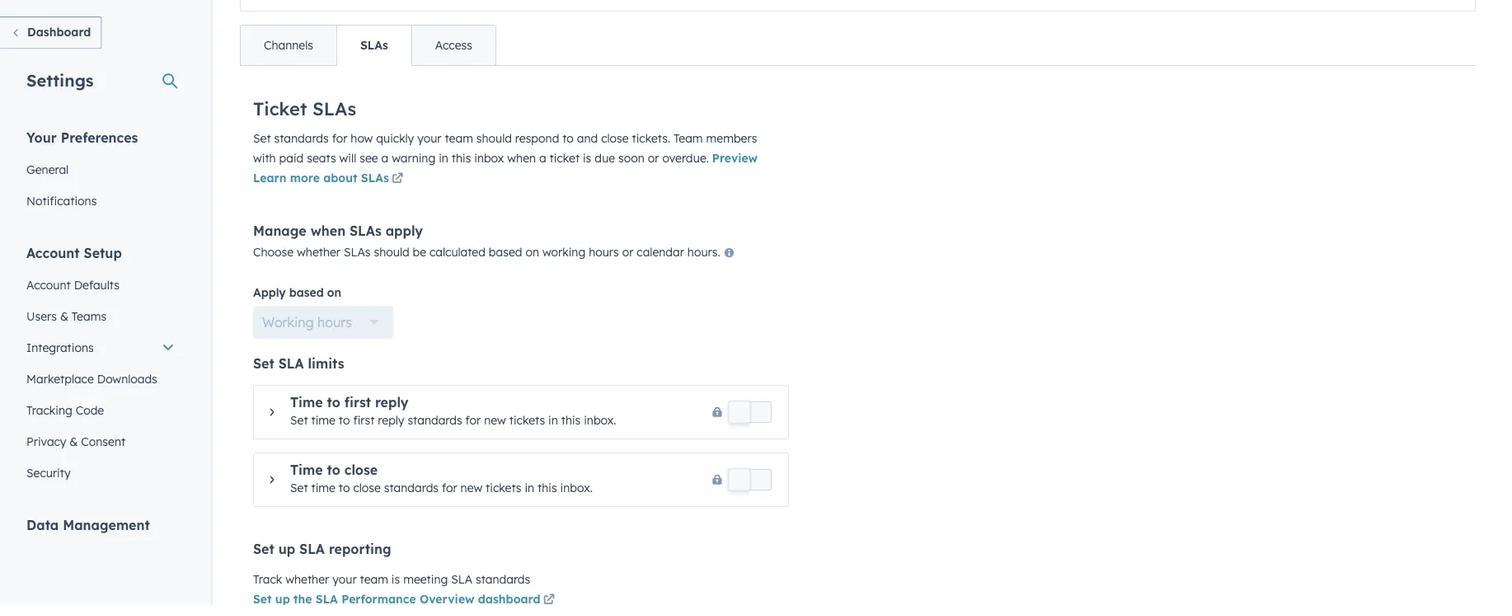 Task type: describe. For each thing, give the bounding box(es) containing it.
general link
[[16, 154, 185, 185]]

account setup
[[26, 245, 122, 261]]

0 horizontal spatial link opens in a new window image
[[392, 170, 404, 190]]

1 vertical spatial reply
[[378, 414, 405, 428]]

this inside time to close set time to close standards for new tickets in this inbox.
[[538, 481, 557, 496]]

access link
[[411, 26, 496, 66]]

up
[[279, 542, 295, 558]]

learn
[[253, 171, 287, 186]]

1 vertical spatial or
[[623, 245, 634, 259]]

integrations button
[[16, 332, 185, 363]]

slas inside "learn more about slas" link
[[361, 171, 389, 186]]

tracking code
[[26, 403, 104, 417]]

slas up how
[[313, 97, 356, 120]]

close inside set standards for how quickly your team should respond to and close tickets. team members with paid seats will see a warning in this inbox when a ticket is due soon or overdue. preview
[[601, 132, 629, 146]]

working
[[262, 315, 314, 331]]

quickly
[[376, 132, 414, 146]]

setup
[[84, 245, 122, 261]]

standards inside time to first reply set time to first reply standards for new tickets in this inbox.
[[408, 414, 462, 428]]

0 horizontal spatial when
[[311, 223, 346, 239]]

dashboard link
[[0, 16, 102, 49]]

choose
[[253, 245, 294, 259]]

1 vertical spatial link opens in a new window image
[[544, 591, 555, 605]]

settings
[[26, 70, 94, 90]]

team
[[674, 132, 703, 146]]

working hours button
[[253, 306, 393, 339]]

how
[[351, 132, 373, 146]]

general
[[26, 162, 69, 177]]

notifications
[[26, 193, 97, 208]]

access
[[435, 38, 473, 53]]

working
[[543, 245, 586, 259]]

whether for slas
[[297, 245, 341, 259]]

working hours
[[262, 315, 352, 331]]

due
[[595, 151, 616, 166]]

your preferences element
[[16, 128, 185, 217]]

account setup element
[[16, 244, 185, 489]]

see
[[360, 151, 378, 166]]

soon
[[619, 151, 645, 166]]

privacy
[[26, 434, 66, 449]]

seats
[[307, 151, 336, 166]]

track
[[253, 573, 282, 587]]

time inside time to first reply set time to first reply standards for new tickets in this inbox.
[[311, 414, 336, 428]]

security
[[26, 466, 71, 480]]

will
[[340, 151, 357, 166]]

notifications link
[[16, 185, 185, 217]]

marketplace
[[26, 372, 94, 386]]

tickets.
[[632, 132, 671, 146]]

set standards for how quickly your team should respond to and close tickets. team members with paid seats will see a warning in this inbox when a ticket is due soon or overdue. preview
[[253, 132, 758, 166]]

overdue.
[[663, 151, 709, 166]]

set inside time to first reply set time to first reply standards for new tickets in this inbox.
[[290, 414, 308, 428]]

0 horizontal spatial your
[[333, 573, 357, 587]]

about
[[323, 171, 358, 186]]

marketplace downloads link
[[16, 363, 185, 395]]

1 vertical spatial close
[[345, 462, 378, 479]]

apply based on
[[253, 286, 342, 300]]

standards inside set standards for how quickly your team should respond to and close tickets. team members with paid seats will see a warning in this inbox when a ticket is due soon or overdue. preview
[[274, 132, 329, 146]]

1 horizontal spatial link opens in a new window image
[[544, 596, 555, 605]]

be
[[413, 245, 427, 259]]

inbox. inside time to first reply set time to first reply standards for new tickets in this inbox.
[[584, 414, 617, 428]]

1 vertical spatial sla
[[300, 542, 325, 558]]

your inside set standards for how quickly your team should respond to and close tickets. team members with paid seats will see a warning in this inbox when a ticket is due soon or overdue. preview
[[418, 132, 442, 146]]

marketplace downloads
[[26, 372, 157, 386]]

1 vertical spatial is
[[392, 573, 400, 587]]

more
[[290, 171, 320, 186]]

slas down manage when slas apply
[[344, 245, 371, 259]]

calendar
[[637, 245, 685, 259]]

tab list containing channels
[[240, 25, 497, 66]]

in inside time to first reply set time to first reply standards for new tickets in this inbox.
[[549, 414, 558, 428]]

0 vertical spatial sla
[[279, 356, 304, 372]]

2 a from the left
[[539, 151, 547, 166]]

& for users
[[60, 309, 68, 323]]

2 vertical spatial sla
[[451, 573, 473, 587]]

set up sla reporting
[[253, 542, 391, 558]]

slas link
[[337, 26, 411, 66]]

defaults
[[74, 278, 120, 292]]

tracking code link
[[16, 395, 185, 426]]

manage
[[253, 223, 307, 239]]

with
[[253, 151, 276, 166]]

and
[[577, 132, 598, 146]]

tracking
[[26, 403, 72, 417]]

hours inside popup button
[[318, 315, 352, 331]]

ticket slas
[[253, 97, 356, 120]]

for inside time to close set time to close standards for new tickets in this inbox.
[[442, 481, 458, 496]]

your
[[26, 129, 57, 146]]

preview button
[[713, 151, 758, 166]]

in inside time to close set time to close standards for new tickets in this inbox.
[[525, 481, 535, 496]]

consent
[[81, 434, 126, 449]]

1 horizontal spatial on
[[526, 245, 539, 259]]

respond
[[515, 132, 560, 146]]

inbox
[[475, 151, 504, 166]]

time to first reply set time to first reply standards for new tickets in this inbox.
[[290, 395, 617, 428]]

0 horizontal spatial should
[[374, 245, 410, 259]]

learn more about slas
[[253, 171, 389, 186]]

1 a from the left
[[382, 151, 389, 166]]

should inside set standards for how quickly your team should respond to and close tickets. team members with paid seats will see a warning in this inbox when a ticket is due soon or overdue. preview
[[477, 132, 512, 146]]

users & teams link
[[16, 301, 185, 332]]

dashboard
[[27, 25, 91, 39]]

teams
[[72, 309, 106, 323]]

0 horizontal spatial team
[[360, 573, 389, 587]]

1 vertical spatial first
[[353, 414, 375, 428]]



Task type: vqa. For each thing, say whether or not it's contained in the screenshot.
the leftmost the Press to sort. "element"
no



Task type: locate. For each thing, give the bounding box(es) containing it.
1 vertical spatial time
[[311, 481, 336, 496]]

downloads
[[97, 372, 157, 386]]

sla
[[279, 356, 304, 372], [300, 542, 325, 558], [451, 573, 473, 587]]

0 vertical spatial in
[[439, 151, 449, 166]]

tickets
[[510, 414, 545, 428], [486, 481, 522, 496]]

apply
[[253, 286, 286, 300]]

caret image
[[270, 476, 274, 485]]

1 time from the top
[[311, 414, 336, 428]]

standards up reporting
[[384, 481, 439, 496]]

this inside time to first reply set time to first reply standards for new tickets in this inbox.
[[562, 414, 581, 428]]

apply
[[386, 223, 423, 239]]

calculated
[[430, 245, 486, 259]]

data management
[[26, 517, 150, 533]]

time right caret icon
[[290, 462, 323, 479]]

or down tickets.
[[648, 151, 660, 166]]

1 horizontal spatial based
[[489, 245, 523, 259]]

code
[[76, 403, 104, 417]]

set for standards
[[253, 132, 271, 146]]

slas left apply
[[350, 223, 382, 239]]

first
[[345, 395, 371, 411], [353, 414, 375, 428]]

set inside set standards for how quickly your team should respond to and close tickets. team members with paid seats will see a warning in this inbox when a ticket is due soon or overdue. preview
[[253, 132, 271, 146]]

2 vertical spatial this
[[538, 481, 557, 496]]

2 time from the top
[[311, 481, 336, 496]]

your preferences
[[26, 129, 138, 146]]

1 horizontal spatial &
[[70, 434, 78, 449]]

0 vertical spatial time
[[311, 414, 336, 428]]

0 vertical spatial time
[[290, 395, 323, 411]]

1 vertical spatial tickets
[[486, 481, 522, 496]]

set for sla
[[253, 356, 275, 372]]

1 vertical spatial link opens in a new window image
[[544, 596, 555, 605]]

1 vertical spatial for
[[466, 414, 481, 428]]

team inside set standards for how quickly your team should respond to and close tickets. team members with paid seats will see a warning in this inbox when a ticket is due soon or overdue. preview
[[445, 132, 473, 146]]

sla right up
[[300, 542, 325, 558]]

time inside time to first reply set time to first reply standards for new tickets in this inbox.
[[290, 395, 323, 411]]

& for privacy
[[70, 434, 78, 449]]

when right manage
[[311, 223, 346, 239]]

manage when slas apply
[[253, 223, 423, 239]]

0 horizontal spatial link opens in a new window image
[[392, 174, 404, 186]]

& right privacy on the bottom left
[[70, 434, 78, 449]]

1 horizontal spatial hours
[[589, 245, 619, 259]]

preview
[[713, 151, 758, 166]]

1 vertical spatial hours
[[318, 315, 352, 331]]

a down respond
[[539, 151, 547, 166]]

channels
[[264, 38, 314, 53]]

1 vertical spatial account
[[26, 278, 71, 292]]

set up with
[[253, 132, 271, 146]]

link opens in a new window image
[[392, 170, 404, 190], [544, 596, 555, 605]]

standards right meeting
[[476, 573, 531, 587]]

standards inside time to close set time to close standards for new tickets in this inbox.
[[384, 481, 439, 496]]

reporting
[[329, 542, 391, 558]]

on up working hours popup button
[[327, 286, 342, 300]]

reply
[[375, 395, 409, 411], [378, 414, 405, 428]]

2 vertical spatial close
[[353, 481, 381, 496]]

1 horizontal spatial team
[[445, 132, 473, 146]]

0 vertical spatial is
[[583, 151, 592, 166]]

link opens in a new window image
[[392, 174, 404, 186], [544, 591, 555, 605]]

standards up time to close set time to close standards for new tickets in this inbox.
[[408, 414, 462, 428]]

2 horizontal spatial in
[[549, 414, 558, 428]]

0 horizontal spatial a
[[382, 151, 389, 166]]

0 vertical spatial first
[[345, 395, 371, 411]]

1 horizontal spatial your
[[418, 132, 442, 146]]

0 horizontal spatial this
[[452, 151, 471, 166]]

0 horizontal spatial or
[[623, 245, 634, 259]]

1 vertical spatial inbox.
[[561, 481, 593, 496]]

1 vertical spatial &
[[70, 434, 78, 449]]

2 horizontal spatial for
[[466, 414, 481, 428]]

2 account from the top
[[26, 278, 71, 292]]

sla right meeting
[[451, 573, 473, 587]]

0 horizontal spatial hours
[[318, 315, 352, 331]]

1 vertical spatial should
[[374, 245, 410, 259]]

security link
[[16, 457, 185, 489]]

for up will
[[332, 132, 348, 146]]

0 horizontal spatial in
[[439, 151, 449, 166]]

1 horizontal spatial for
[[442, 481, 458, 496]]

set down working
[[253, 356, 275, 372]]

2 time from the top
[[290, 462, 323, 479]]

1 vertical spatial in
[[549, 414, 558, 428]]

time
[[290, 395, 323, 411], [290, 462, 323, 479]]

preferences
[[61, 129, 138, 146]]

set left up
[[253, 542, 275, 558]]

your down reporting
[[333, 573, 357, 587]]

0 vertical spatial based
[[489, 245, 523, 259]]

1 horizontal spatial this
[[538, 481, 557, 496]]

close
[[601, 132, 629, 146], [345, 462, 378, 479], [353, 481, 381, 496]]

team right quickly
[[445, 132, 473, 146]]

0 vertical spatial inbox.
[[584, 414, 617, 428]]

whether
[[297, 245, 341, 259], [286, 573, 329, 587]]

is left 'due'
[[583, 151, 592, 166]]

0 vertical spatial should
[[477, 132, 512, 146]]

integrations
[[26, 340, 94, 355]]

account up users
[[26, 278, 71, 292]]

time to close set time to close standards for new tickets in this inbox.
[[290, 462, 593, 496]]

2 horizontal spatial this
[[562, 414, 581, 428]]

whether down manage when slas apply
[[297, 245, 341, 259]]

0 vertical spatial new
[[484, 414, 506, 428]]

1 horizontal spatial or
[[648, 151, 660, 166]]

a
[[382, 151, 389, 166], [539, 151, 547, 166]]

1 horizontal spatial in
[[525, 481, 535, 496]]

1 horizontal spatial a
[[539, 151, 547, 166]]

1 vertical spatial this
[[562, 414, 581, 428]]

data
[[26, 517, 59, 533]]

0 horizontal spatial on
[[327, 286, 342, 300]]

1 vertical spatial when
[[311, 223, 346, 239]]

account defaults
[[26, 278, 120, 292]]

choose whether slas should be calculated based on working hours or calendar hours.
[[253, 245, 724, 259]]

meeting
[[403, 573, 448, 587]]

0 vertical spatial tickets
[[510, 414, 545, 428]]

0 vertical spatial link opens in a new window image
[[392, 170, 404, 190]]

limits
[[308, 356, 344, 372]]

0 vertical spatial or
[[648, 151, 660, 166]]

1 vertical spatial your
[[333, 573, 357, 587]]

for inside time to first reply set time to first reply standards for new tickets in this inbox.
[[466, 414, 481, 428]]

2 vertical spatial in
[[525, 481, 535, 496]]

1 account from the top
[[26, 245, 80, 261]]

based right calculated
[[489, 245, 523, 259]]

tickets inside time to close set time to close standards for new tickets in this inbox.
[[486, 481, 522, 496]]

time inside time to close set time to close standards for new tickets in this inbox.
[[311, 481, 336, 496]]

0 vertical spatial team
[[445, 132, 473, 146]]

when inside set standards for how quickly your team should respond to and close tickets. team members with paid seats will see a warning in this inbox when a ticket is due soon or overdue. preview
[[508, 151, 536, 166]]

1 horizontal spatial should
[[477, 132, 512, 146]]

new inside time to close set time to close standards for new tickets in this inbox.
[[461, 481, 483, 496]]

slas down see
[[361, 171, 389, 186]]

0 horizontal spatial new
[[461, 481, 483, 496]]

whether down set up sla reporting
[[286, 573, 329, 587]]

time for time to close
[[290, 462, 323, 479]]

1 horizontal spatial link opens in a new window image
[[544, 591, 555, 605]]

1 horizontal spatial is
[[583, 151, 592, 166]]

your up warning
[[418, 132, 442, 146]]

set for up
[[253, 542, 275, 558]]

0 horizontal spatial based
[[289, 286, 324, 300]]

based
[[489, 245, 523, 259], [289, 286, 324, 300]]

or
[[648, 151, 660, 166], [623, 245, 634, 259]]

account defaults link
[[16, 269, 185, 301]]

should down apply
[[374, 245, 410, 259]]

new inside time to first reply set time to first reply standards for new tickets in this inbox.
[[484, 414, 506, 428]]

&
[[60, 309, 68, 323], [70, 434, 78, 449]]

time right caret icon
[[311, 481, 336, 496]]

time right caret image on the left bottom
[[311, 414, 336, 428]]

set inside time to close set time to close standards for new tickets in this inbox.
[[290, 481, 308, 496]]

channels link
[[241, 26, 337, 66]]

team
[[445, 132, 473, 146], [360, 573, 389, 587]]

this inside set standards for how quickly your team should respond to and close tickets. team members with paid seats will see a warning in this inbox when a ticket is due soon or overdue. preview
[[452, 151, 471, 166]]

for down time to first reply set time to first reply standards for new tickets in this inbox.
[[442, 481, 458, 496]]

0 vertical spatial your
[[418, 132, 442, 146]]

hours
[[589, 245, 619, 259], [318, 315, 352, 331]]

this
[[452, 151, 471, 166], [562, 414, 581, 428], [538, 481, 557, 496]]

1 vertical spatial whether
[[286, 573, 329, 587]]

1 vertical spatial new
[[461, 481, 483, 496]]

time
[[311, 414, 336, 428], [311, 481, 336, 496]]

in inside set standards for how quickly your team should respond to and close tickets. team members with paid seats will see a warning in this inbox when a ticket is due soon or overdue. preview
[[439, 151, 449, 166]]

2 vertical spatial for
[[442, 481, 458, 496]]

0 horizontal spatial for
[[332, 132, 348, 146]]

paid
[[279, 151, 304, 166]]

should up inbox
[[477, 132, 512, 146]]

time inside time to close set time to close standards for new tickets in this inbox.
[[290, 462, 323, 479]]

0 vertical spatial whether
[[297, 245, 341, 259]]

for up time to close set time to close standards for new tickets in this inbox.
[[466, 414, 481, 428]]

time right caret image on the left bottom
[[290, 395, 323, 411]]

ticket
[[253, 97, 307, 120]]

1 vertical spatial team
[[360, 573, 389, 587]]

& right users
[[60, 309, 68, 323]]

account for account setup
[[26, 245, 80, 261]]

0 vertical spatial link opens in a new window image
[[392, 174, 404, 186]]

1 horizontal spatial when
[[508, 151, 536, 166]]

inbox. inside time to close set time to close standards for new tickets in this inbox.
[[561, 481, 593, 496]]

0 vertical spatial for
[[332, 132, 348, 146]]

1 vertical spatial based
[[289, 286, 324, 300]]

track whether your team is meeting sla standards
[[253, 573, 531, 587]]

hours.
[[688, 245, 721, 259]]

ticket
[[550, 151, 580, 166]]

or left calendar
[[623, 245, 634, 259]]

0 vertical spatial &
[[60, 309, 68, 323]]

users & teams
[[26, 309, 106, 323]]

hours up limits
[[318, 315, 352, 331]]

new up time to close set time to close standards for new tickets in this inbox.
[[484, 414, 506, 428]]

for inside set standards for how quickly your team should respond to and close tickets. team members with paid seats will see a warning in this inbox when a ticket is due soon or overdue. preview
[[332, 132, 348, 146]]

0 vertical spatial when
[[508, 151, 536, 166]]

link opens in a new window image inside "learn more about slas" link
[[392, 174, 404, 186]]

set
[[253, 132, 271, 146], [253, 356, 275, 372], [290, 414, 308, 428], [290, 481, 308, 496], [253, 542, 275, 558]]

time for time to first reply
[[290, 395, 323, 411]]

should
[[477, 132, 512, 146], [374, 245, 410, 259]]

0 vertical spatial account
[[26, 245, 80, 261]]

on left working
[[526, 245, 539, 259]]

privacy & consent link
[[16, 426, 185, 457]]

a right see
[[382, 151, 389, 166]]

slas left access link
[[361, 38, 388, 53]]

1 vertical spatial on
[[327, 286, 342, 300]]

slas
[[361, 38, 388, 53], [313, 97, 356, 120], [361, 171, 389, 186], [350, 223, 382, 239], [344, 245, 371, 259]]

privacy & consent
[[26, 434, 126, 449]]

or inside set standards for how quickly your team should respond to and close tickets. team members with paid seats will see a warning in this inbox when a ticket is due soon or overdue. preview
[[648, 151, 660, 166]]

new down time to first reply set time to first reply standards for new tickets in this inbox.
[[461, 481, 483, 496]]

is inside set standards for how quickly your team should respond to and close tickets. team members with paid seats will see a warning in this inbox when a ticket is due soon or overdue. preview
[[583, 151, 592, 166]]

0 vertical spatial hours
[[589, 245, 619, 259]]

0 horizontal spatial &
[[60, 309, 68, 323]]

1 time from the top
[[290, 395, 323, 411]]

management
[[63, 517, 150, 533]]

account for account defaults
[[26, 278, 71, 292]]

based up working hours
[[289, 286, 324, 300]]

learn more about slas link
[[253, 170, 406, 190]]

hours right working
[[589, 245, 619, 259]]

set right caret image on the left bottom
[[290, 414, 308, 428]]

1 vertical spatial time
[[290, 462, 323, 479]]

your
[[418, 132, 442, 146], [333, 573, 357, 587]]

tickets inside time to first reply set time to first reply standards for new tickets in this inbox.
[[510, 414, 545, 428]]

set sla limits
[[253, 356, 344, 372]]

members
[[707, 132, 758, 146]]

slas inside slas link
[[361, 38, 388, 53]]

whether for your
[[286, 573, 329, 587]]

is left meeting
[[392, 573, 400, 587]]

tab list
[[240, 25, 497, 66]]

when
[[508, 151, 536, 166], [311, 223, 346, 239]]

warning
[[392, 151, 436, 166]]

users
[[26, 309, 57, 323]]

standards up paid
[[274, 132, 329, 146]]

caret image
[[270, 408, 274, 418]]

set right caret icon
[[290, 481, 308, 496]]

0 vertical spatial close
[[601, 132, 629, 146]]

to inside set standards for how quickly your team should respond to and close tickets. team members with paid seats will see a warning in this inbox when a ticket is due soon or overdue. preview
[[563, 132, 574, 146]]

0 vertical spatial on
[[526, 245, 539, 259]]

1 horizontal spatial new
[[484, 414, 506, 428]]

0 vertical spatial reply
[[375, 395, 409, 411]]

team down reporting
[[360, 573, 389, 587]]

account up account defaults
[[26, 245, 80, 261]]

account inside 'link'
[[26, 278, 71, 292]]

0 horizontal spatial is
[[392, 573, 400, 587]]

0 vertical spatial this
[[452, 151, 471, 166]]

sla left limits
[[279, 356, 304, 372]]

when down respond
[[508, 151, 536, 166]]



